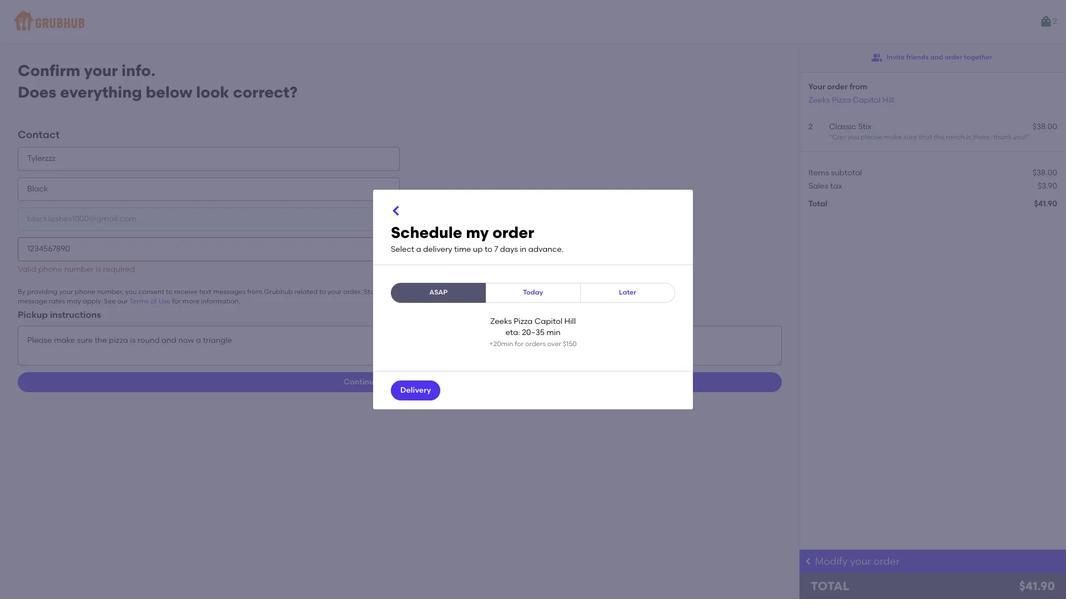 Task type: vqa. For each thing, say whether or not it's contained in the screenshot.
Zeeks inside the "Your order from Zeeks Pizza Capitol Hill"
yes



Task type: describe. For each thing, give the bounding box(es) containing it.
correct?
[[233, 83, 298, 102]]

instructions
[[50, 310, 101, 320]]

today
[[523, 289, 543, 297]]

our
[[117, 298, 128, 306]]

order inside button
[[945, 53, 963, 61]]

to inside schedule my order select a delivery time up to 7 days in advance.
[[485, 245, 493, 255]]

you inside $38.00 " can you please make sure that the ranch is there, thank you! "
[[848, 133, 860, 141]]

7
[[494, 245, 498, 255]]

method
[[426, 378, 456, 387]]

payment
[[390, 378, 425, 387]]

number
[[64, 265, 94, 274]]

Last name text field
[[18, 178, 400, 201]]

consent
[[138, 288, 164, 296]]

order inside schedule my order select a delivery time up to 7 days in advance.
[[493, 223, 534, 242]]

my
[[466, 223, 489, 242]]

order.
[[343, 288, 362, 296]]

sales
[[809, 182, 829, 191]]

the
[[934, 133, 945, 141]]

related
[[295, 288, 318, 296]]

1 " from the left
[[830, 133, 833, 141]]

days
[[500, 245, 518, 255]]

select
[[391, 245, 414, 255]]

from inside by providing your phone number, you consent to receive text messages from grubhub related to your order. standard message rates may apply. see our
[[247, 288, 262, 296]]

hill inside zeeks pizza capitol hill eta: 20–35 min +20min for orders over $150
[[565, 317, 576, 326]]

0 vertical spatial phone
[[38, 265, 62, 274]]

thank
[[994, 133, 1012, 141]]

advance.
[[529, 245, 564, 255]]

classic
[[830, 122, 857, 132]]

make
[[884, 133, 902, 141]]

continue to payment method button
[[18, 373, 782, 393]]

hill inside your order from zeeks pizza capitol hill
[[883, 95, 894, 105]]

in
[[520, 245, 527, 255]]

you inside by providing your phone number, you consent to receive text messages from grubhub related to your order. standard message rates may apply. see our
[[125, 288, 137, 296]]

valid
[[18, 265, 36, 274]]

to right related
[[319, 288, 326, 296]]

valid phone number is required
[[18, 265, 135, 274]]

a
[[416, 245, 421, 255]]

orders
[[525, 341, 546, 348]]

to inside 'button'
[[381, 378, 389, 387]]

eta:
[[506, 328, 520, 338]]

may
[[67, 298, 81, 306]]

order right 'modify'
[[874, 556, 900, 568]]

that
[[919, 133, 933, 141]]

your
[[809, 82, 826, 92]]

main navigation navigation
[[0, 0, 1067, 43]]

items
[[809, 168, 830, 178]]

please
[[861, 133, 883, 141]]

grubhub
[[264, 288, 293, 296]]

0 vertical spatial $41.90
[[1035, 200, 1058, 209]]

asap button
[[391, 283, 486, 303]]

subtotal
[[831, 168, 863, 178]]

friends
[[907, 53, 929, 61]]

you!
[[1014, 133, 1027, 141]]

order inside your order from zeeks pizza capitol hill
[[828, 82, 848, 92]]

your order from zeeks pizza capitol hill
[[809, 82, 894, 105]]

does
[[18, 83, 56, 102]]

invite friends and order together
[[887, 53, 993, 61]]

message
[[18, 298, 47, 306]]

confirm
[[18, 61, 80, 80]]

20–35
[[522, 328, 545, 338]]

modify
[[815, 556, 848, 568]]

your left 'order.'
[[328, 288, 342, 296]]

people icon image
[[871, 52, 883, 63]]

2 inside button
[[1053, 17, 1058, 26]]

svg image
[[390, 204, 403, 218]]

1 vertical spatial is
[[96, 265, 101, 274]]

up
[[473, 245, 483, 255]]

modify your order
[[815, 556, 900, 568]]

classic stix
[[830, 122, 872, 132]]

over
[[548, 341, 561, 348]]

terms
[[129, 298, 149, 306]]

required
[[103, 265, 135, 274]]

your up may
[[59, 288, 73, 296]]

today button
[[486, 283, 581, 303]]

schedule
[[391, 223, 462, 242]]

schedule my order select a delivery time up to 7 days in advance.
[[391, 223, 564, 255]]

Pickup instructions text field
[[18, 326, 782, 366]]

messages
[[213, 288, 246, 296]]



Task type: locate. For each thing, give the bounding box(es) containing it.
your up everything
[[84, 61, 118, 80]]

phone inside by providing your phone number, you consent to receive text messages from grubhub related to your order. standard message rates may apply. see our
[[75, 288, 95, 296]]

$38.00
[[1033, 122, 1058, 132], [1033, 168, 1058, 178]]

" right "thank"
[[1027, 133, 1030, 141]]

from left grubhub
[[247, 288, 262, 296]]

pickup instructions
[[18, 310, 101, 320]]

can
[[833, 133, 846, 141]]

$38.00 " can you please make sure that the ranch is there, thank you! "
[[830, 122, 1058, 141]]

your inside confirm your info. does everything below look correct?
[[84, 61, 118, 80]]

later
[[619, 289, 637, 297]]

capitol up stix
[[853, 95, 881, 105]]

1 vertical spatial from
[[247, 288, 262, 296]]

is inside $38.00 " can you please make sure that the ranch is there, thank you! "
[[967, 133, 972, 141]]

use
[[158, 298, 171, 306]]

sales tax
[[809, 182, 843, 191]]

capitol inside zeeks pizza capitol hill eta: 20–35 min +20min for orders over $150
[[535, 317, 563, 326]]

invite friends and order together button
[[871, 48, 993, 68]]

your right 'modify'
[[851, 556, 872, 568]]

and
[[931, 53, 944, 61]]

2 $38.00 from the top
[[1033, 168, 1058, 178]]

pickup
[[18, 310, 48, 320]]

rates
[[49, 298, 65, 306]]

phone up apply.
[[75, 288, 95, 296]]

standard
[[364, 288, 394, 296]]

2 button
[[1040, 12, 1058, 32]]

pizza up 20–35
[[514, 317, 533, 326]]

more
[[183, 298, 200, 306]]

1 vertical spatial pizza
[[514, 317, 533, 326]]

0 horizontal spatial for
[[172, 298, 181, 306]]

1 horizontal spatial phone
[[75, 288, 95, 296]]

zeeks inside zeeks pizza capitol hill eta: 20–35 min +20min for orders over $150
[[490, 317, 512, 326]]

1 vertical spatial hill
[[565, 317, 576, 326]]

0 horizontal spatial phone
[[38, 265, 62, 274]]

items subtotal
[[809, 168, 863, 178]]

for right use
[[172, 298, 181, 306]]

for down the eta:
[[515, 341, 524, 348]]

ranch
[[946, 133, 965, 141]]

1 $38.00 from the top
[[1033, 122, 1058, 132]]

pizza
[[832, 95, 851, 105], [514, 317, 533, 326]]

you
[[848, 133, 860, 141], [125, 288, 137, 296]]

sure
[[904, 133, 918, 141]]

to left payment
[[381, 378, 389, 387]]

information.
[[201, 298, 240, 306]]

1 vertical spatial capitol
[[535, 317, 563, 326]]

from
[[850, 82, 868, 92], [247, 288, 262, 296]]

total down 'modify'
[[811, 580, 850, 594]]

continue
[[344, 378, 379, 387]]

zeeks
[[809, 95, 830, 105], [490, 317, 512, 326]]

there,
[[973, 133, 992, 141]]

everything
[[60, 83, 142, 102]]

" down classic
[[830, 133, 833, 141]]

1 vertical spatial for
[[515, 341, 524, 348]]

1 horizontal spatial from
[[850, 82, 868, 92]]

1 vertical spatial you
[[125, 288, 137, 296]]

0 vertical spatial capitol
[[853, 95, 881, 105]]

you down classic stix
[[848, 133, 860, 141]]

delivery button
[[391, 381, 441, 401]]

terms of use for more information.
[[129, 298, 240, 306]]

1 horizontal spatial for
[[515, 341, 524, 348]]

1 horizontal spatial capitol
[[853, 95, 881, 105]]

1 horizontal spatial "
[[1027, 133, 1030, 141]]

0 vertical spatial for
[[172, 298, 181, 306]]

phone right valid
[[38, 265, 62, 274]]

invite
[[887, 53, 905, 61]]

delivery
[[401, 386, 431, 396]]

Phone telephone field
[[18, 238, 400, 261]]

delivery
[[423, 245, 453, 255]]

continue to payment method
[[344, 378, 456, 387]]

1 vertical spatial phone
[[75, 288, 95, 296]]

zeeks inside your order from zeeks pizza capitol hill
[[809, 95, 830, 105]]

$3.90
[[1038, 182, 1058, 191]]

capitol
[[853, 95, 881, 105], [535, 317, 563, 326]]

pizza inside your order from zeeks pizza capitol hill
[[832, 95, 851, 105]]

order up days
[[493, 223, 534, 242]]

together
[[964, 53, 993, 61]]

confirm your info. does everything below look correct?
[[18, 61, 298, 102]]

0 horizontal spatial pizza
[[514, 317, 533, 326]]

0 horizontal spatial from
[[247, 288, 262, 296]]

pizza inside zeeks pizza capitol hill eta: 20–35 min +20min for orders over $150
[[514, 317, 533, 326]]

for
[[172, 298, 181, 306], [515, 341, 524, 348]]

"
[[830, 133, 833, 141], [1027, 133, 1030, 141]]

is right the "number"
[[96, 265, 101, 274]]

valid phone number is required alert
[[18, 265, 135, 274]]

text
[[199, 288, 212, 296]]

number,
[[97, 288, 124, 296]]

for inside zeeks pizza capitol hill eta: 20–35 min +20min for orders over $150
[[515, 341, 524, 348]]

0 horizontal spatial "
[[830, 133, 833, 141]]

terms of use link
[[129, 298, 171, 306]]

phone
[[38, 265, 62, 274], [75, 288, 95, 296]]

+20min
[[490, 341, 513, 348]]

later button
[[580, 283, 675, 303]]

providing
[[27, 288, 58, 296]]

look
[[196, 83, 229, 102]]

zeeks pizza capitol hill link
[[809, 95, 894, 105]]

capitol up min
[[535, 317, 563, 326]]

below
[[146, 83, 193, 102]]

total down sales
[[809, 200, 828, 209]]

0 vertical spatial you
[[848, 133, 860, 141]]

by
[[18, 288, 26, 296]]

from inside your order from zeeks pizza capitol hill
[[850, 82, 868, 92]]

from up zeeks pizza capitol hill link
[[850, 82, 868, 92]]

receive
[[174, 288, 198, 296]]

0 vertical spatial hill
[[883, 95, 894, 105]]

0 vertical spatial from
[[850, 82, 868, 92]]

0 horizontal spatial 2
[[809, 122, 813, 132]]

you up terms
[[125, 288, 137, 296]]

time
[[454, 245, 471, 255]]

is left there,
[[967, 133, 972, 141]]

First name text field
[[18, 147, 400, 171]]

see
[[104, 298, 116, 306]]

1 horizontal spatial you
[[848, 133, 860, 141]]

hill
[[883, 95, 894, 105], [565, 317, 576, 326]]

1 vertical spatial $38.00
[[1033, 168, 1058, 178]]

asap
[[430, 289, 448, 297]]

zeeks pizza capitol hill eta: 20–35 min +20min for orders over $150
[[490, 317, 577, 348]]

1 vertical spatial zeeks
[[490, 317, 512, 326]]

1 horizontal spatial 2
[[1053, 17, 1058, 26]]

1 vertical spatial $41.90
[[1020, 580, 1055, 594]]

0 vertical spatial $38.00
[[1033, 122, 1058, 132]]

is
[[967, 133, 972, 141], [96, 265, 101, 274]]

total
[[809, 200, 828, 209], [811, 580, 850, 594]]

0 vertical spatial 2
[[1053, 17, 1058, 26]]

2
[[1053, 17, 1058, 26], [809, 122, 813, 132]]

0 horizontal spatial zeeks
[[490, 317, 512, 326]]

0 vertical spatial zeeks
[[809, 95, 830, 105]]

2 " from the left
[[1027, 133, 1030, 141]]

pizza up classic
[[832, 95, 851, 105]]

1 vertical spatial 2
[[809, 122, 813, 132]]

1 vertical spatial total
[[811, 580, 850, 594]]

by providing your phone number, you consent to receive text messages from grubhub related to your order. standard message rates may apply. see our
[[18, 288, 394, 306]]

0 horizontal spatial you
[[125, 288, 137, 296]]

0 vertical spatial is
[[967, 133, 972, 141]]

to up use
[[166, 288, 173, 296]]

$38.00 for $38.00 " can you please make sure that the ranch is there, thank you! "
[[1033, 122, 1058, 132]]

1 horizontal spatial hill
[[883, 95, 894, 105]]

$38.00 for $38.00
[[1033, 168, 1058, 178]]

capitol inside your order from zeeks pizza capitol hill
[[853, 95, 881, 105]]

tax
[[831, 182, 843, 191]]

order right 'and'
[[945, 53, 963, 61]]

your
[[84, 61, 118, 80], [59, 288, 73, 296], [328, 288, 342, 296], [851, 556, 872, 568]]

hill up make
[[883, 95, 894, 105]]

of
[[150, 298, 157, 306]]

order up zeeks pizza capitol hill link
[[828, 82, 848, 92]]

1 horizontal spatial zeeks
[[809, 95, 830, 105]]

to left 7
[[485, 245, 493, 255]]

apply.
[[83, 298, 102, 306]]

0 horizontal spatial hill
[[565, 317, 576, 326]]

info.
[[122, 61, 155, 80]]

$38.00 inside $38.00 " can you please make sure that the ranch is there, thank you! "
[[1033, 122, 1058, 132]]

zeeks up the eta:
[[490, 317, 512, 326]]

0 vertical spatial total
[[809, 200, 828, 209]]

$150
[[563, 341, 577, 348]]

zeeks down your
[[809, 95, 830, 105]]

0 horizontal spatial is
[[96, 265, 101, 274]]

min
[[547, 328, 561, 338]]

0 vertical spatial pizza
[[832, 95, 851, 105]]

hill up $150
[[565, 317, 576, 326]]

0 horizontal spatial capitol
[[535, 317, 563, 326]]

1 horizontal spatial pizza
[[832, 95, 851, 105]]

1 horizontal spatial is
[[967, 133, 972, 141]]

contact
[[18, 129, 60, 141]]



